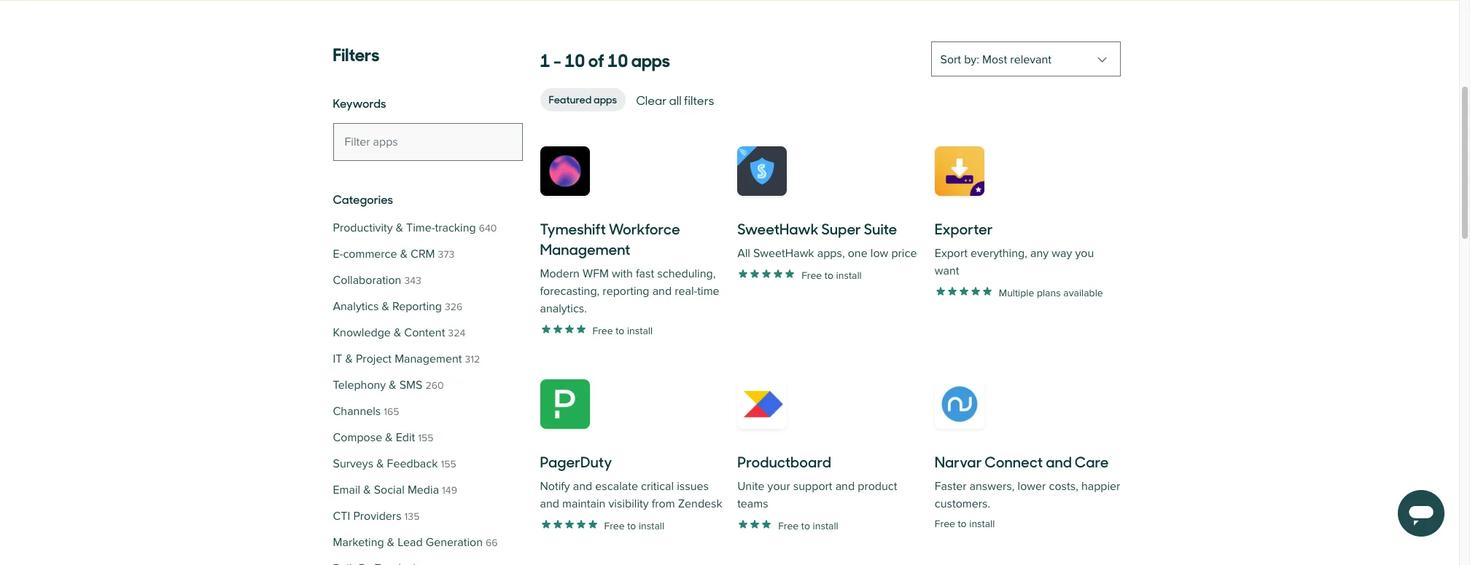 Task type: vqa. For each thing, say whether or not it's contained in the screenshot.
search box
yes



Task type: locate. For each thing, give the bounding box(es) containing it.
export
[[935, 247, 968, 261]]

multiple plans available
[[999, 287, 1103, 299]]

to down "support"
[[801, 520, 810, 533]]

to down visibility
[[627, 520, 636, 533]]

10 right -
[[565, 46, 585, 72]]

channels 165
[[333, 405, 399, 419]]

want
[[935, 264, 959, 279]]

324
[[448, 327, 465, 340]]

free down visibility
[[604, 520, 625, 533]]

to down reporting
[[616, 325, 625, 337]]

155 for surveys & feedback
[[441, 459, 456, 471]]

0 vertical spatial 155
[[418, 432, 434, 445]]

and inside narvar connect and care faster answers, lower costs, happier customers. free to install
[[1046, 451, 1072, 473]]

commerce
[[343, 247, 397, 262]]

install inside narvar connect and care faster answers, lower costs, happier customers. free to install
[[969, 519, 995, 531]]

productivity & time-tracking 640
[[333, 221, 497, 236]]

super
[[822, 218, 861, 239]]

0 horizontal spatial 10
[[565, 46, 585, 72]]

free down apps, on the top right of the page
[[802, 269, 822, 282]]

teams
[[737, 497, 768, 512]]

care
[[1075, 451, 1109, 473]]

install for productboard
[[813, 520, 839, 533]]

1 horizontal spatial management
[[540, 238, 630, 260]]

to
[[825, 269, 834, 282], [616, 325, 625, 337], [958, 519, 967, 531], [627, 520, 636, 533], [801, 520, 810, 533]]

answers,
[[970, 480, 1015, 494]]

product
[[858, 480, 897, 494]]

management inside tymeshift workforce management modern wfm with fast scheduling, forecasting, reporting and real-time analytics.
[[540, 238, 630, 260]]

feedback
[[387, 457, 438, 472]]

to for pagerduty
[[627, 520, 636, 533]]

Filter apps search field
[[333, 123, 523, 161]]

and left real-
[[653, 284, 672, 299]]

& for edit
[[385, 431, 393, 446]]

1 - 10 of 10 apps
[[540, 46, 670, 72]]

0 horizontal spatial 155
[[418, 432, 434, 445]]

free for sweethawk
[[802, 269, 822, 282]]

free for productboard
[[778, 520, 799, 533]]

install down customers.
[[969, 519, 995, 531]]

low
[[871, 247, 889, 261]]

& down analytics & reporting 326
[[394, 326, 401, 341]]

and
[[653, 284, 672, 299], [1046, 451, 1072, 473], [573, 480, 592, 494], [836, 480, 855, 494], [540, 497, 559, 512]]

& left lead
[[387, 536, 395, 551]]

free for tymeshift
[[593, 325, 613, 337]]

free to install down reporting
[[593, 325, 653, 337]]

management down content
[[395, 352, 462, 367]]

free to install down apps, on the top right of the page
[[802, 269, 862, 282]]

free to install down visibility
[[604, 520, 664, 533]]

free
[[802, 269, 822, 282], [593, 325, 613, 337], [935, 519, 955, 531], [604, 520, 625, 533], [778, 520, 799, 533]]

project
[[356, 352, 392, 367]]

pagerduty notify and escalate critical issues and maintain visibility from zendesk
[[540, 451, 723, 512]]

155 for compose & edit
[[418, 432, 434, 445]]

compose & edit 155
[[333, 431, 434, 446]]

install down reporting
[[627, 325, 653, 337]]

install down from
[[639, 520, 664, 533]]

155 inside surveys & feedback 155
[[441, 459, 456, 471]]

e-
[[333, 247, 343, 262]]

compose
[[333, 431, 382, 446]]

edit
[[396, 431, 415, 446]]

apps
[[631, 46, 670, 72], [594, 92, 617, 106]]

free to install for management
[[593, 325, 653, 337]]

install down "support"
[[813, 520, 839, 533]]

channels
[[333, 405, 381, 419]]

10
[[565, 46, 585, 72], [608, 46, 628, 72]]

sweethawk up all
[[737, 218, 819, 239]]

it
[[333, 352, 342, 367]]

analytics & reporting 326
[[333, 300, 463, 314]]

productivity
[[333, 221, 393, 236]]

1 vertical spatial apps
[[594, 92, 617, 106]]

to down apps, on the top right of the page
[[825, 269, 834, 282]]

email & social media 149
[[333, 484, 457, 498]]

support
[[793, 480, 833, 494]]

management up wfm
[[540, 238, 630, 260]]

1 horizontal spatial apps
[[631, 46, 670, 72]]

1 vertical spatial management
[[395, 352, 462, 367]]

marketing & lead generation 66
[[333, 536, 498, 551]]

free down the your
[[778, 520, 799, 533]]

sms
[[399, 379, 423, 393]]

apps up the clear
[[631, 46, 670, 72]]

happier
[[1082, 480, 1121, 494]]

& left edit
[[385, 431, 393, 446]]

and up costs,
[[1046, 451, 1072, 473]]

&
[[396, 221, 403, 236], [400, 247, 408, 262], [382, 300, 389, 314], [394, 326, 401, 341], [345, 352, 353, 367], [389, 379, 396, 393], [385, 431, 393, 446], [376, 457, 384, 472], [363, 484, 371, 498], [387, 536, 395, 551]]

with
[[612, 267, 633, 282]]

apps right featured
[[594, 92, 617, 106]]

and right "support"
[[836, 480, 855, 494]]

& left sms on the bottom of the page
[[389, 379, 396, 393]]

155 up 149
[[441, 459, 456, 471]]

& left crm
[[400, 247, 408, 262]]

and up maintain
[[573, 480, 592, 494]]

install
[[836, 269, 862, 282], [627, 325, 653, 337], [969, 519, 995, 531], [639, 520, 664, 533], [813, 520, 839, 533]]

10 right of
[[608, 46, 628, 72]]

to down customers.
[[958, 519, 967, 531]]

260
[[425, 380, 444, 392]]

0 horizontal spatial management
[[395, 352, 462, 367]]

& down compose & edit 155
[[376, 457, 384, 472]]

lead
[[398, 536, 423, 551]]

640
[[479, 222, 497, 235]]

collaboration 343
[[333, 273, 421, 288]]

to for tymeshift
[[616, 325, 625, 337]]

1 vertical spatial 155
[[441, 459, 456, 471]]

install down one
[[836, 269, 862, 282]]

& for reporting
[[382, 300, 389, 314]]

social
[[374, 484, 405, 498]]

155
[[418, 432, 434, 445], [441, 459, 456, 471]]

free down reporting
[[593, 325, 613, 337]]

1 horizontal spatial 155
[[441, 459, 456, 471]]

exporter
[[935, 218, 993, 239]]

categories
[[333, 191, 393, 207]]

free to install down "support"
[[778, 520, 839, 533]]

1 horizontal spatial 10
[[608, 46, 628, 72]]

155 inside compose & edit 155
[[418, 432, 434, 445]]

0 vertical spatial management
[[540, 238, 630, 260]]

2 10 from the left
[[608, 46, 628, 72]]

productboard
[[737, 451, 831, 473]]

you
[[1075, 247, 1094, 261]]

customers.
[[935, 497, 991, 512]]

telephony
[[333, 379, 386, 393]]

free down customers.
[[935, 519, 955, 531]]

management
[[540, 238, 630, 260], [395, 352, 462, 367]]

None search field
[[333, 123, 523, 161]]

suite
[[864, 218, 897, 239]]

& left time-
[[396, 221, 403, 236]]

everything,
[[971, 247, 1028, 261]]

to for productboard
[[801, 520, 810, 533]]

knowledge
[[333, 326, 391, 341]]

free to install for and
[[604, 520, 664, 533]]

and inside tymeshift workforce management modern wfm with fast scheduling, forecasting, reporting and real-time analytics.
[[653, 284, 672, 299]]

notify
[[540, 480, 570, 494]]

& for lead
[[387, 536, 395, 551]]

& right email
[[363, 484, 371, 498]]

narvar
[[935, 451, 982, 473]]

1 vertical spatial sweethawk
[[753, 247, 814, 261]]

& right it
[[345, 352, 353, 367]]

0 horizontal spatial apps
[[594, 92, 617, 106]]

email
[[333, 484, 360, 498]]

155 right edit
[[418, 432, 434, 445]]

keywords
[[333, 95, 386, 111]]

& down collaboration 343
[[382, 300, 389, 314]]

sweethawk right all
[[753, 247, 814, 261]]

workforce
[[609, 218, 680, 239]]



Task type: describe. For each thing, give the bounding box(es) containing it.
sweethawk super suite all sweethawk apps, one low price
[[737, 218, 917, 261]]

providers
[[353, 510, 402, 524]]

any
[[1031, 247, 1049, 261]]

analytics
[[333, 300, 379, 314]]

exporter export everything, any way you want
[[935, 218, 1094, 279]]

& for time-
[[396, 221, 403, 236]]

tymeshift
[[540, 218, 606, 239]]

collaboration
[[333, 273, 401, 288]]

visibility
[[609, 497, 649, 512]]

reporting
[[603, 284, 650, 299]]

of
[[588, 46, 604, 72]]

generation
[[426, 536, 483, 551]]

install for sweethawk super suite
[[836, 269, 862, 282]]

surveys
[[333, 457, 373, 472]]

all
[[669, 92, 682, 108]]

surveys & feedback 155
[[333, 457, 456, 472]]

featured apps
[[549, 92, 617, 106]]

connect
[[985, 451, 1043, 473]]

& for feedback
[[376, 457, 384, 472]]

apps,
[[817, 247, 845, 261]]

& for social
[[363, 484, 371, 498]]

& for sms
[[389, 379, 396, 393]]

maintain
[[562, 497, 606, 512]]

165
[[384, 406, 399, 419]]

cti
[[333, 510, 350, 524]]

modern
[[540, 267, 580, 282]]

0 vertical spatial apps
[[631, 46, 670, 72]]

costs,
[[1049, 480, 1079, 494]]

time-
[[406, 221, 435, 236]]

available
[[1064, 287, 1103, 299]]

filters
[[684, 92, 714, 108]]

to inside narvar connect and care faster answers, lower costs, happier customers. free to install
[[958, 519, 967, 531]]

149
[[442, 485, 457, 497]]

critical
[[641, 480, 674, 494]]

issues
[[677, 480, 709, 494]]

real-
[[675, 284, 698, 299]]

lower
[[1018, 480, 1046, 494]]

knowledge & content 324
[[333, 326, 465, 341]]

featured
[[549, 92, 592, 106]]

wfm
[[583, 267, 609, 282]]

plans
[[1037, 287, 1061, 299]]

free inside narvar connect and care faster answers, lower costs, happier customers. free to install
[[935, 519, 955, 531]]

analytics.
[[540, 302, 587, 317]]

312
[[465, 354, 480, 366]]

zendesk
[[678, 497, 723, 512]]

install for tymeshift workforce management
[[627, 325, 653, 337]]

pagerduty
[[540, 451, 612, 473]]

one
[[848, 247, 868, 261]]

your
[[768, 480, 790, 494]]

fast
[[636, 267, 654, 282]]

and down notify
[[540, 497, 559, 512]]

it & project management 312
[[333, 352, 480, 367]]

clear
[[636, 92, 667, 108]]

marketing
[[333, 536, 384, 551]]

faster
[[935, 480, 967, 494]]

time
[[697, 284, 720, 299]]

crm
[[411, 247, 435, 262]]

free to install for your
[[778, 520, 839, 533]]

135
[[404, 511, 420, 524]]

media
[[408, 484, 439, 498]]

free to install for suite
[[802, 269, 862, 282]]

0 vertical spatial sweethawk
[[737, 218, 819, 239]]

clear all filters
[[636, 92, 714, 108]]

all
[[737, 247, 750, 261]]

filters
[[333, 40, 380, 66]]

free for pagerduty
[[604, 520, 625, 533]]

install for pagerduty
[[639, 520, 664, 533]]

scheduling,
[[657, 267, 716, 282]]

343
[[404, 275, 421, 287]]

-
[[554, 46, 561, 72]]

escalate
[[595, 480, 638, 494]]

373
[[438, 249, 455, 261]]

forecasting,
[[540, 284, 600, 299]]

content
[[404, 326, 445, 341]]

1
[[540, 46, 550, 72]]

telephony & sms 260
[[333, 379, 444, 393]]

1 10 from the left
[[565, 46, 585, 72]]

and inside "productboard unite your support and product teams"
[[836, 480, 855, 494]]

price
[[892, 247, 917, 261]]

& for content
[[394, 326, 401, 341]]

way
[[1052, 247, 1072, 261]]

e-commerce & crm 373
[[333, 247, 455, 262]]

productboard unite your support and product teams
[[737, 451, 897, 512]]

66
[[486, 538, 498, 550]]

reporting
[[392, 300, 442, 314]]

unite
[[737, 480, 765, 494]]

& for project
[[345, 352, 353, 367]]

narvar connect and care faster answers, lower costs, happier customers. free to install
[[935, 451, 1121, 531]]

from
[[652, 497, 675, 512]]

to for sweethawk
[[825, 269, 834, 282]]



